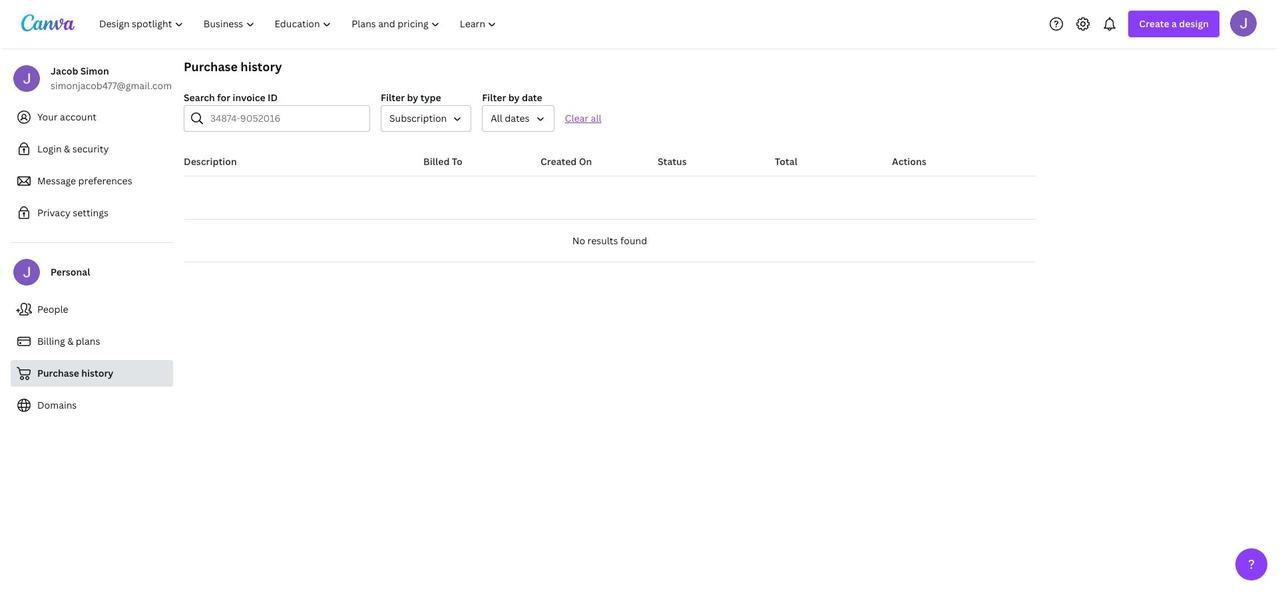 Task type: describe. For each thing, give the bounding box(es) containing it.
jacob simon image
[[1230, 10, 1257, 36]]



Task type: vqa. For each thing, say whether or not it's contained in the screenshot.
yellow and red lined star life cycle astronomy infographic image
no



Task type: locate. For each thing, give the bounding box(es) containing it.
34874-9052016 text field
[[210, 106, 361, 131]]

top level navigation element
[[91, 11, 508, 37]]

None button
[[381, 105, 471, 132], [482, 105, 554, 132], [381, 105, 471, 132], [482, 105, 554, 132]]



